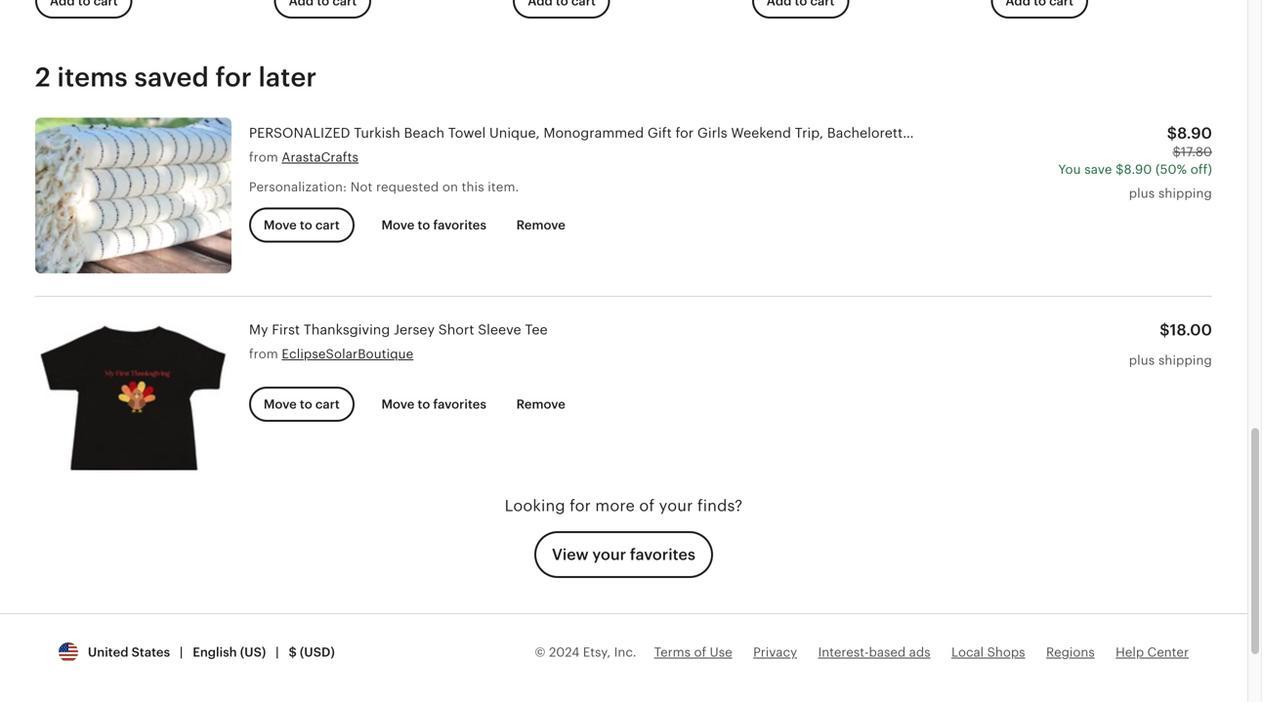 Task type: vqa. For each thing, say whether or not it's contained in the screenshot.
GOT
no



Task type: locate. For each thing, give the bounding box(es) containing it.
$8.90
[[1116, 162, 1152, 177]]

remove button down tee
[[502, 387, 580, 422]]

terms of use link
[[654, 645, 732, 660]]

cart down eclipsesolarboutique
[[315, 397, 340, 412]]

favorites for my first thanksgiving jersey short sleeve tee
[[433, 397, 486, 412]]

for left more
[[570, 497, 591, 515]]

from
[[249, 150, 278, 165], [249, 347, 278, 362]]

2 vertical spatial for
[[570, 497, 591, 515]]

0 horizontal spatial |
[[180, 645, 183, 660]]

move down requested
[[381, 218, 415, 232]]

0 horizontal spatial for
[[215, 62, 252, 92]]

1 cart from the top
[[315, 218, 340, 232]]

favorites
[[433, 218, 486, 232], [433, 397, 486, 412], [630, 546, 696, 564]]

move to favorites button for personalized turkish beach towel unique, monogrammed gift for girls weekend trip, bachelorette wedding favors, custom valentines day gifts
[[367, 208, 501, 243]]

from inside my first thanksgiving jersey short sleeve tee from eclipsesolarboutique
[[249, 347, 278, 362]]

remove button for my first thanksgiving jersey short sleeve tee
[[502, 387, 580, 422]]

0 vertical spatial move to cart button
[[249, 208, 354, 243]]

your
[[659, 497, 693, 515], [592, 546, 626, 564]]

2 plus from the top
[[1129, 353, 1155, 368]]

1 plus from the top
[[1129, 186, 1155, 201]]

help center
[[1116, 645, 1189, 660]]

1 horizontal spatial of
[[694, 645, 706, 660]]

1 vertical spatial favorites
[[433, 397, 486, 412]]

move down 'personalization:'
[[264, 218, 297, 232]]

favorites down short
[[433, 397, 486, 412]]

move to cart button down 'personalization:'
[[249, 208, 354, 243]]

0 vertical spatial plus
[[1129, 186, 1155, 201]]

2 remove button from the top
[[502, 387, 580, 422]]

unique,
[[489, 125, 540, 141]]

etsy,
[[583, 645, 611, 660]]

interest-based ads
[[818, 645, 931, 660]]

2 items saved for later
[[35, 62, 317, 92]]

1 vertical spatial from
[[249, 347, 278, 362]]

1 vertical spatial your
[[592, 546, 626, 564]]

move to cart
[[264, 218, 340, 232], [264, 397, 340, 412]]

2 remove from the top
[[516, 397, 565, 412]]

cart for personalized turkish beach towel unique, monogrammed gift for girls weekend trip, bachelorette wedding favors, custom valentines day gifts
[[315, 218, 340, 232]]

gifts
[[1181, 125, 1212, 141]]

remove button
[[502, 208, 580, 243], [502, 387, 580, 422]]

shipping
[[1158, 186, 1212, 201], [1158, 353, 1212, 368]]

privacy link
[[753, 645, 797, 660]]

2 | from the left
[[276, 645, 279, 660]]

| right states
[[180, 645, 183, 660]]

1 horizontal spatial for
[[570, 497, 591, 515]]

| right (us)
[[276, 645, 279, 660]]

for
[[215, 62, 252, 92], [676, 125, 694, 141], [570, 497, 591, 515]]

move to cart for my first thanksgiving jersey short sleeve tee
[[264, 397, 340, 412]]

tee
[[525, 322, 548, 338]]

0 horizontal spatial of
[[639, 497, 655, 515]]

1 vertical spatial plus
[[1129, 353, 1155, 368]]

your left finds?
[[659, 497, 693, 515]]

1 move to cart from the top
[[264, 218, 340, 232]]

view
[[552, 546, 589, 564]]

move to favorites button down my first thanksgiving jersey short sleeve tee from eclipsesolarboutique
[[367, 387, 501, 422]]

0 vertical spatial move to cart
[[264, 218, 340, 232]]

to
[[300, 218, 312, 232], [418, 218, 430, 232], [300, 397, 312, 412], [418, 397, 430, 412]]

$ up (50%
[[1173, 145, 1181, 159]]

1 vertical spatial shipping
[[1158, 353, 1212, 368]]

$ up plus shipping
[[1160, 321, 1170, 339]]

arastacrafts link
[[282, 150, 359, 165]]

1 vertical spatial of
[[694, 645, 706, 660]]

jersey
[[394, 322, 435, 338]]

1 horizontal spatial |
[[276, 645, 279, 660]]

gift
[[648, 125, 672, 141]]

2 move to cart from the top
[[264, 397, 340, 412]]

1 shipping from the top
[[1158, 186, 1212, 201]]

plus
[[1129, 186, 1155, 201], [1129, 353, 1155, 368]]

move
[[264, 218, 297, 232], [381, 218, 415, 232], [264, 397, 297, 412], [381, 397, 415, 412]]

move down my first thanksgiving jersey short sleeve tee from eclipsesolarboutique
[[381, 397, 415, 412]]

trip,
[[795, 125, 824, 141]]

for left later
[[215, 62, 252, 92]]

move to cart button down eclipsesolarboutique link
[[249, 387, 354, 422]]

1 remove button from the top
[[502, 208, 580, 243]]

move to favorites for personalized turkish beach towel unique, monogrammed gift for girls weekend trip, bachelorette wedding favors, custom valentines day gifts
[[381, 218, 486, 232]]

from down "personalized"
[[249, 150, 278, 165]]

1 vertical spatial move to favorites button
[[367, 387, 501, 422]]

1 vertical spatial move to favorites
[[381, 397, 486, 412]]

move for personalized turkish beach towel unique, monogrammed gift for girls weekend trip, bachelorette wedding favors, custom valentines day gifts's move to favorites 'button'
[[381, 218, 415, 232]]

move to cart down 'personalization:'
[[264, 218, 340, 232]]

0 vertical spatial cart
[[315, 218, 340, 232]]

favorites for personalized turkish beach towel unique, monogrammed gift for girls weekend trip, bachelorette wedding favors, custom valentines day gifts
[[433, 218, 486, 232]]

plus inside $ 8.90 $ 17.80 you save $8.90 (50% off) plus shipping
[[1129, 186, 1155, 201]]

0 vertical spatial remove button
[[502, 208, 580, 243]]

terms
[[654, 645, 691, 660]]

looking
[[505, 497, 565, 515]]

inc.
[[614, 645, 637, 660]]

eclipsesolarboutique
[[282, 347, 414, 362]]

0 vertical spatial shipping
[[1158, 186, 1212, 201]]

help center link
[[1116, 645, 1189, 660]]

girls
[[697, 125, 727, 141]]

2 vertical spatial favorites
[[630, 546, 696, 564]]

remove for personalized turkish beach towel unique, monogrammed gift for girls weekend trip, bachelorette wedding favors, custom valentines day gifts
[[516, 218, 565, 232]]

your right view
[[592, 546, 626, 564]]

2 from from the top
[[249, 347, 278, 362]]

items
[[57, 62, 128, 92]]

short
[[438, 322, 474, 338]]

shipping down $ 18.00
[[1158, 353, 1212, 368]]

of left use
[[694, 645, 706, 660]]

© 2024 etsy, inc.
[[535, 645, 637, 660]]

2 shipping from the top
[[1158, 353, 1212, 368]]

2 cart from the top
[[315, 397, 340, 412]]

eclipsesolarboutique link
[[282, 347, 414, 362]]

move to favorites down on
[[381, 218, 486, 232]]

united
[[88, 645, 128, 660]]

of right more
[[639, 497, 655, 515]]

remove down tee
[[516, 397, 565, 412]]

1 vertical spatial cart
[[315, 397, 340, 412]]

(50%
[[1156, 162, 1187, 177]]

move to favorites button
[[367, 208, 501, 243], [367, 387, 501, 422]]

2 move to favorites from the top
[[381, 397, 486, 412]]

2 move to favorites button from the top
[[367, 387, 501, 422]]

personalized turkish beach towel unique, monogrammed gift for girls weekend trip, bachelorette wedding favors, custom valentines day gifts
[[249, 125, 1212, 141]]

2 move to cart button from the top
[[249, 387, 354, 422]]

favorites down looking for more of your finds?
[[630, 546, 696, 564]]

of
[[639, 497, 655, 515], [694, 645, 706, 660]]

(us)
[[240, 645, 266, 660]]

1 move to favorites from the top
[[381, 218, 486, 232]]

move to favorites button down on
[[367, 208, 501, 243]]

move to cart button
[[249, 208, 354, 243], [249, 387, 354, 422]]

local shops
[[951, 645, 1025, 660]]

$
[[1167, 125, 1177, 142], [1173, 145, 1181, 159], [1160, 321, 1170, 339], [289, 645, 297, 660]]

move to favorites down my first thanksgiving jersey short sleeve tee from eclipsesolarboutique
[[381, 397, 486, 412]]

shipping down (50%
[[1158, 186, 1212, 201]]

based
[[869, 645, 906, 660]]

0 vertical spatial from
[[249, 150, 278, 165]]

move to cart down eclipsesolarboutique link
[[264, 397, 340, 412]]

custom
[[1026, 125, 1078, 141]]

1 horizontal spatial your
[[659, 497, 693, 515]]

favorites down on
[[433, 218, 486, 232]]

0 vertical spatial remove
[[516, 218, 565, 232]]

looking for more of your finds?
[[505, 497, 743, 515]]

interest-
[[818, 645, 869, 660]]

0 vertical spatial move to favorites
[[381, 218, 486, 232]]

remove button down item.
[[502, 208, 580, 243]]

1 vertical spatial move to cart
[[264, 397, 340, 412]]

|
[[180, 645, 183, 660], [276, 645, 279, 660]]

0 horizontal spatial your
[[592, 546, 626, 564]]

cart down 'personalization:'
[[315, 218, 340, 232]]

$ 8.90 $ 17.80 you save $8.90 (50% off) plus shipping
[[1058, 125, 1212, 201]]

first
[[272, 322, 300, 338]]

move for my first thanksgiving jersey short sleeve tee move to cart button
[[264, 397, 297, 412]]

1 vertical spatial remove
[[516, 397, 565, 412]]

shops
[[987, 645, 1025, 660]]

0 vertical spatial favorites
[[433, 218, 486, 232]]

2024
[[549, 645, 580, 660]]

0 vertical spatial of
[[639, 497, 655, 515]]

1 move to favorites button from the top
[[367, 208, 501, 243]]

1 move to cart button from the top
[[249, 208, 354, 243]]

for right gift
[[676, 125, 694, 141]]

my first thanksgiving jersey short sleeve tee link
[[249, 321, 918, 340]]

1 remove from the top
[[516, 218, 565, 232]]

privacy
[[753, 645, 797, 660]]

move down first
[[264, 397, 297, 412]]

move for move to cart button corresponding to personalized turkish beach towel unique, monogrammed gift for girls weekend trip, bachelorette wedding favors, custom valentines day gifts
[[264, 218, 297, 232]]

remove down item.
[[516, 218, 565, 232]]

1 vertical spatial remove button
[[502, 387, 580, 422]]

2 horizontal spatial for
[[676, 125, 694, 141]]

1 vertical spatial move to cart button
[[249, 387, 354, 422]]

from down "my"
[[249, 347, 278, 362]]

local shops link
[[951, 645, 1025, 660]]

center
[[1147, 645, 1189, 660]]

arastacrafts
[[282, 150, 359, 165]]

item.
[[488, 180, 519, 194]]

personalization: not requested on this item.
[[249, 180, 519, 194]]

0 vertical spatial move to favorites button
[[367, 208, 501, 243]]



Task type: describe. For each thing, give the bounding box(es) containing it.
states
[[131, 645, 170, 660]]

regions
[[1046, 645, 1095, 660]]

0 vertical spatial your
[[659, 497, 693, 515]]

move to cart button for my first thanksgiving jersey short sleeve tee
[[249, 387, 354, 422]]

to down eclipsesolarboutique link
[[300, 397, 312, 412]]

turkish
[[354, 125, 400, 141]]

18.00
[[1170, 321, 1212, 339]]

finds?
[[697, 497, 743, 515]]

to down requested
[[418, 218, 430, 232]]

thanksgiving
[[304, 322, 390, 338]]

requested
[[376, 180, 439, 194]]

bachelorette
[[827, 125, 911, 141]]

favors,
[[976, 125, 1023, 141]]

view your favorites
[[552, 546, 696, 564]]

terms of use
[[654, 645, 732, 660]]

0 vertical spatial for
[[215, 62, 252, 92]]

my
[[249, 322, 268, 338]]

later
[[258, 62, 317, 92]]

you
[[1058, 162, 1081, 177]]

1 | from the left
[[180, 645, 183, 660]]

view your favorites link
[[534, 531, 713, 578]]

help
[[1116, 645, 1144, 660]]

$ left gifts
[[1167, 125, 1177, 142]]

on
[[442, 180, 458, 194]]

wedding
[[914, 125, 973, 141]]

ads
[[909, 645, 931, 660]]

favorites inside view your favorites link
[[630, 546, 696, 564]]

personalization:
[[249, 180, 347, 194]]

local
[[951, 645, 984, 660]]

plus shipping
[[1129, 353, 1212, 368]]

to down my first thanksgiving jersey short sleeve tee from eclipsesolarboutique
[[418, 397, 430, 412]]

valentines
[[1081, 125, 1149, 141]]

saved
[[134, 62, 209, 92]]

united states   |   english (us)   |   $ (usd)
[[81, 645, 335, 660]]

to down 'personalization:'
[[300, 218, 312, 232]]

from arastacrafts
[[249, 150, 359, 165]]

weekend
[[731, 125, 791, 141]]

towel
[[448, 125, 486, 141]]

$ 18.00
[[1160, 321, 1212, 339]]

monogrammed
[[544, 125, 644, 141]]

off)
[[1191, 162, 1212, 177]]

cart for my first thanksgiving jersey short sleeve tee
[[315, 397, 340, 412]]

use
[[710, 645, 732, 660]]

move to cart for personalized turkish beach towel unique, monogrammed gift for girls weekend trip, bachelorette wedding favors, custom valentines day gifts
[[264, 218, 340, 232]]

day
[[1153, 125, 1177, 141]]

shipping inside $ 8.90 $ 17.80 you save $8.90 (50% off) plus shipping
[[1158, 186, 1212, 201]]

not
[[350, 180, 373, 194]]

beach
[[404, 125, 445, 141]]

17.80
[[1181, 145, 1212, 159]]

move for move to favorites 'button' related to my first thanksgiving jersey short sleeve tee
[[381, 397, 415, 412]]

remove for my first thanksgiving jersey short sleeve tee
[[516, 397, 565, 412]]

this
[[462, 180, 484, 194]]

©
[[535, 645, 546, 660]]

sleeve
[[478, 322, 521, 338]]

regions button
[[1046, 644, 1095, 662]]

interest-based ads link
[[818, 645, 931, 660]]

save
[[1085, 162, 1112, 177]]

move to favorites for my first thanksgiving jersey short sleeve tee
[[381, 397, 486, 412]]

my first thanksgiving jersey short sleeve tee from eclipsesolarboutique
[[249, 322, 548, 362]]

personalized
[[249, 125, 350, 141]]

move to cart button for personalized turkish beach towel unique, monogrammed gift for girls weekend trip, bachelorette wedding favors, custom valentines day gifts
[[249, 208, 354, 243]]

2
[[35, 62, 51, 92]]

move to favorites button for my first thanksgiving jersey short sleeve tee
[[367, 387, 501, 422]]

1 from from the top
[[249, 150, 278, 165]]

us image
[[59, 643, 78, 662]]

personalized turkish beach towel unique, monogrammed gift for girls weekend trip, bachelorette wedding favors, custom valentines day gifts link
[[249, 124, 1212, 143]]

1 vertical spatial for
[[676, 125, 694, 141]]

english
[[193, 645, 237, 660]]

your inside view your favorites link
[[592, 546, 626, 564]]

more
[[595, 497, 635, 515]]

(usd)
[[300, 645, 335, 660]]

remove button for personalized turkish beach towel unique, monogrammed gift for girls weekend trip, bachelorette wedding favors, custom valentines day gifts
[[502, 208, 580, 243]]

8.90
[[1177, 125, 1212, 142]]

$ left (usd)
[[289, 645, 297, 660]]



